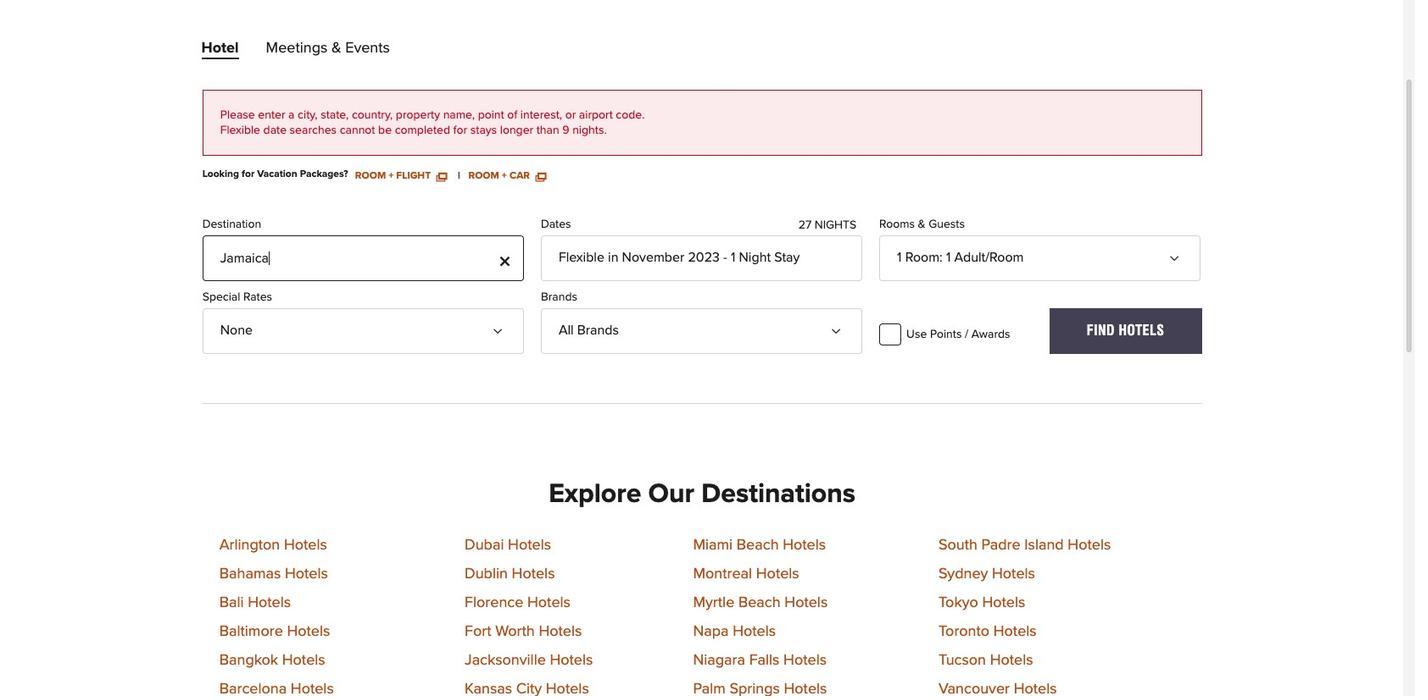 Task type: describe. For each thing, give the bounding box(es) containing it.
tucson hotels
[[939, 654, 1033, 669]]

hotel
[[201, 41, 239, 56]]

in
[[608, 251, 619, 264]]

rooms & guests
[[879, 219, 965, 231]]

& for rooms
[[918, 219, 926, 231]]

9
[[562, 125, 569, 137]]

find
[[1087, 323, 1115, 339]]

south
[[939, 539, 978, 554]]

arlington hotels
[[219, 539, 327, 554]]

myrtle beach hotels link
[[693, 596, 828, 612]]

completed
[[395, 125, 450, 137]]

bali hotels
[[219, 596, 291, 612]]

napa
[[693, 625, 729, 641]]

car
[[510, 171, 530, 182]]

meetings
[[266, 41, 328, 56]]

beach for myrtle
[[738, 596, 781, 612]]

name,
[[443, 109, 475, 121]]

dubai hotels link
[[465, 539, 551, 554]]

2 horizontal spatial room
[[905, 251, 940, 264]]

special
[[202, 292, 240, 303]]

stay
[[774, 251, 800, 264]]

toronto hotels link
[[939, 625, 1037, 641]]

hotels for bahamas hotels
[[285, 568, 328, 583]]

cannot
[[340, 125, 375, 137]]

for inside please enter a city, state, country, property name, point of interest, or airport code. flexible date searches cannot be completed for stays longer than 9 nights.
[[453, 125, 467, 137]]

flexible inside please enter a city, state, country, property name, point of interest, or airport code. flexible date searches cannot be completed for stays longer than 9 nights.
[[220, 125, 260, 137]]

1 vertical spatial for
[[242, 170, 255, 180]]

state,
[[321, 109, 349, 121]]

room + flight link
[[355, 170, 447, 182]]

bahamas
[[219, 568, 281, 583]]

room + flight
[[355, 171, 433, 182]]

november
[[622, 251, 685, 264]]

toronto
[[939, 625, 990, 641]]

arlington
[[219, 539, 280, 554]]

opens in a new browser window. image for room + flight
[[437, 171, 447, 182]]

sydney hotels link
[[939, 568, 1035, 583]]

hotels for jacksonville hotels
[[550, 654, 593, 669]]

dates
[[541, 219, 571, 231]]

hotels for sydney hotels
[[992, 568, 1035, 583]]

hotels for bangkok hotels
[[282, 654, 325, 669]]

longer
[[500, 125, 533, 137]]

miami beach hotels link
[[693, 539, 826, 554]]

room for room + flight
[[355, 171, 386, 182]]

miami beach hotels
[[693, 539, 826, 554]]

/room
[[986, 251, 1024, 264]]

destination
[[202, 219, 261, 231]]

airport
[[579, 109, 613, 121]]

island
[[1024, 539, 1064, 554]]

falls
[[749, 654, 780, 669]]

/
[[965, 329, 968, 341]]

1 vertical spatial flexible
[[559, 251, 605, 264]]

packages?
[[300, 170, 348, 180]]

hotels for arlington hotels
[[284, 539, 327, 554]]

dublin hotels
[[465, 568, 555, 583]]

baltimore
[[219, 625, 283, 641]]

or
[[565, 109, 576, 121]]

vacation
[[257, 170, 297, 180]]

arrow down image for brands
[[834, 320, 848, 333]]

tokyo
[[939, 596, 978, 612]]

niagara
[[693, 654, 745, 669]]

fort
[[465, 625, 491, 641]]

hotel link
[[201, 41, 239, 63]]

all brands link
[[541, 309, 862, 354]]

hotels for dubai hotels
[[508, 539, 551, 554]]

3 1 from the left
[[946, 251, 951, 264]]

point
[[478, 109, 504, 121]]

all brands
[[559, 324, 619, 337]]

room for room + car
[[468, 171, 499, 182]]

florence hotels link
[[465, 596, 571, 612]]

1 vertical spatial brands
[[577, 324, 619, 337]]

niagara falls hotels link
[[693, 654, 827, 669]]

1 1 from the left
[[731, 251, 735, 264]]

south padre island hotels
[[939, 539, 1111, 554]]

guests
[[929, 219, 965, 231]]

none
[[220, 324, 253, 337]]

hotels for tokyo hotels
[[982, 596, 1025, 612]]

27
[[798, 220, 812, 231]]

rates
[[243, 292, 272, 303]]

miami
[[693, 539, 733, 554]]

sydney hotels
[[939, 568, 1035, 583]]

fort worth hotels
[[465, 625, 582, 641]]

none link
[[202, 309, 524, 354]]

florence hotels
[[465, 596, 571, 612]]

tucson
[[939, 654, 986, 669]]

be
[[378, 125, 392, 137]]

& for meetings
[[332, 41, 341, 56]]

meetings & events link
[[266, 41, 390, 63]]

country,
[[352, 109, 393, 121]]

searches
[[290, 125, 337, 137]]

worth
[[495, 625, 535, 641]]

1 room : 1 adult /room
[[897, 251, 1024, 264]]



Task type: vqa. For each thing, say whether or not it's contained in the screenshot.
the top from
no



Task type: locate. For each thing, give the bounding box(es) containing it.
for
[[453, 125, 467, 137], [242, 170, 255, 180]]

bahamas hotels link
[[219, 568, 328, 583]]

hotels for napa hotels
[[733, 625, 776, 641]]

arrow down image
[[1173, 247, 1186, 260], [834, 320, 848, 333]]

our
[[648, 482, 694, 509]]

1 vertical spatial arrow down image
[[834, 320, 848, 333]]

arrow down image
[[496, 320, 510, 333]]

find hotels button
[[1050, 309, 1202, 354]]

1 horizontal spatial +
[[502, 171, 507, 182]]

1 horizontal spatial arrow down image
[[1173, 247, 1186, 260]]

bangkok
[[219, 654, 278, 669]]

arlington hotels link
[[219, 539, 327, 554]]

clear image
[[493, 239, 507, 259]]

& left events
[[332, 41, 341, 56]]

bali
[[219, 596, 244, 612]]

beach up montreal hotels
[[737, 539, 779, 554]]

points
[[930, 329, 962, 341]]

brands up all
[[541, 292, 577, 303]]

+
[[389, 171, 394, 182], [502, 171, 507, 182]]

explore our destinations
[[549, 482, 856, 509]]

hotels for find hotels
[[1119, 323, 1165, 339]]

myrtle beach hotels
[[693, 596, 828, 612]]

beach
[[737, 539, 779, 554], [738, 596, 781, 612]]

for right looking
[[242, 170, 255, 180]]

2023
[[688, 251, 720, 264]]

room down rooms & guests
[[905, 251, 940, 264]]

hotels up dublin hotels
[[508, 539, 551, 554]]

all
[[559, 324, 574, 337]]

south padre island hotels link
[[939, 539, 1111, 554]]

2 opens in a new browser window. image from the left
[[536, 171, 546, 182]]

0 horizontal spatial 1
[[731, 251, 735, 264]]

hotels up fort worth hotels
[[527, 596, 571, 612]]

beach for miami
[[737, 539, 779, 554]]

dubai hotels
[[465, 539, 551, 554]]

hotels up the bangkok hotels
[[287, 625, 330, 641]]

hotels for florence hotels
[[527, 596, 571, 612]]

0 vertical spatial for
[[453, 125, 467, 137]]

use
[[907, 329, 927, 341]]

hotels up 'tucson hotels' link
[[994, 625, 1037, 641]]

bangkok hotels link
[[219, 654, 325, 669]]

special rates
[[202, 292, 272, 303]]

hotels down montreal hotels
[[785, 596, 828, 612]]

code.
[[616, 109, 645, 121]]

date
[[263, 125, 287, 137]]

hotels for montreal hotels
[[756, 568, 799, 583]]

room left flight
[[355, 171, 386, 182]]

baltimore hotels link
[[219, 625, 330, 641]]

opens in a new browser window. image inside the room + car link
[[536, 171, 546, 182]]

stays
[[470, 125, 497, 137]]

0 vertical spatial &
[[332, 41, 341, 56]]

hotels right find
[[1119, 323, 1165, 339]]

2 + from the left
[[502, 171, 507, 182]]

please
[[220, 109, 255, 121]]

1 horizontal spatial for
[[453, 125, 467, 137]]

hotels down baltimore hotels
[[282, 654, 325, 669]]

opens in a new browser window. image right car in the left top of the page
[[536, 171, 546, 182]]

+ left flight
[[389, 171, 394, 182]]

hotels down toronto hotels
[[990, 654, 1033, 669]]

hotels
[[1119, 323, 1165, 339], [284, 539, 327, 554], [508, 539, 551, 554], [783, 539, 826, 554], [1068, 539, 1111, 554], [285, 568, 328, 583], [512, 568, 555, 583], [756, 568, 799, 583], [992, 568, 1035, 583], [248, 596, 291, 612], [527, 596, 571, 612], [785, 596, 828, 612], [982, 596, 1025, 612], [287, 625, 330, 641], [539, 625, 582, 641], [733, 625, 776, 641], [994, 625, 1037, 641], [282, 654, 325, 669], [550, 654, 593, 669], [784, 654, 827, 669], [990, 654, 1033, 669]]

dublin
[[465, 568, 508, 583]]

hotels up toronto hotels
[[982, 596, 1025, 612]]

hotels down south padre island hotels link
[[992, 568, 1035, 583]]

city,
[[298, 109, 318, 121]]

0 horizontal spatial +
[[389, 171, 394, 182]]

please enter a city, state, country, property name, point of interest, or airport code. flexible date searches cannot be completed for stays longer than 9 nights.
[[220, 109, 645, 137]]

hotels for bali hotels
[[248, 596, 291, 612]]

hotels right falls
[[784, 654, 827, 669]]

hotels inside button
[[1119, 323, 1165, 339]]

+ for flight
[[389, 171, 394, 182]]

0 horizontal spatial flexible
[[220, 125, 260, 137]]

hotels up niagara falls hotels
[[733, 625, 776, 641]]

enter
[[258, 109, 285, 121]]

napa hotels link
[[693, 625, 776, 641]]

& inside meetings & events link
[[332, 41, 341, 56]]

hotels up florence hotels link
[[512, 568, 555, 583]]

&
[[332, 41, 341, 56], [918, 219, 926, 231]]

0 horizontal spatial arrow down image
[[834, 320, 848, 333]]

flexible down the please
[[220, 125, 260, 137]]

than
[[537, 125, 559, 137]]

2 1 from the left
[[897, 251, 902, 264]]

hotels for dublin hotels
[[512, 568, 555, 583]]

rooms
[[879, 219, 915, 231]]

1 horizontal spatial opens in a new browser window. image
[[536, 171, 546, 182]]

montreal
[[693, 568, 752, 583]]

0 vertical spatial beach
[[737, 539, 779, 554]]

for down name,
[[453, 125, 467, 137]]

arrow down image for rooms & guests
[[1173, 247, 1186, 260]]

0 horizontal spatial room
[[355, 171, 386, 182]]

hotels down the fort worth hotels link
[[550, 654, 593, 669]]

|
[[458, 171, 460, 182]]

hotels for baltimore hotels
[[287, 625, 330, 641]]

jacksonville
[[465, 654, 546, 669]]

1 horizontal spatial room
[[468, 171, 499, 182]]

awards
[[972, 329, 1010, 341]]

hotels down the arlington hotels link
[[285, 568, 328, 583]]

a
[[288, 109, 295, 121]]

flexible
[[220, 125, 260, 137], [559, 251, 605, 264]]

toronto hotels
[[939, 625, 1037, 641]]

dublin hotels link
[[465, 568, 555, 583]]

Destination text field
[[202, 236, 524, 281]]

opens in a new browser window. image for room + car
[[536, 171, 546, 182]]

hotels right 'island'
[[1068, 539, 1111, 554]]

nights.
[[572, 125, 607, 137]]

montreal hotels link
[[693, 568, 799, 583]]

opens in a new browser window. image
[[437, 171, 447, 182], [536, 171, 546, 182]]

-
[[723, 251, 727, 264]]

jacksonville hotels link
[[465, 654, 593, 669]]

& right rooms
[[918, 219, 926, 231]]

room + car link
[[468, 170, 546, 182]]

niagara falls hotels
[[693, 654, 827, 669]]

0 horizontal spatial &
[[332, 41, 341, 56]]

hotels for toronto hotels
[[994, 625, 1037, 641]]

1 right the :
[[946, 251, 951, 264]]

hotels up jacksonville hotels link at bottom left
[[539, 625, 582, 641]]

1 vertical spatial &
[[918, 219, 926, 231]]

1 opens in a new browser window. image from the left
[[437, 171, 447, 182]]

+ left car in the left top of the page
[[502, 171, 507, 182]]

1 horizontal spatial &
[[918, 219, 926, 231]]

property
[[396, 109, 440, 121]]

hotels up myrtle beach hotels link on the bottom
[[756, 568, 799, 583]]

0 vertical spatial flexible
[[220, 125, 260, 137]]

baltimore hotels
[[219, 625, 330, 641]]

destinations
[[701, 482, 856, 509]]

1 vertical spatial beach
[[738, 596, 781, 612]]

florence
[[465, 596, 523, 612]]

sydney
[[939, 568, 988, 583]]

opens in a new browser window. image inside room + flight link
[[437, 171, 447, 182]]

hotels down destinations
[[783, 539, 826, 554]]

0 vertical spatial brands
[[541, 292, 577, 303]]

flexible in november 2023 - 1 night stay
[[559, 251, 800, 264]]

0 vertical spatial arrow down image
[[1173, 247, 1186, 260]]

room
[[355, 171, 386, 182], [468, 171, 499, 182], [905, 251, 940, 264]]

bali hotels link
[[219, 596, 291, 612]]

explore
[[549, 482, 641, 509]]

adult
[[954, 251, 986, 264]]

of
[[507, 109, 517, 121]]

bangkok hotels
[[219, 654, 325, 669]]

2 horizontal spatial 1
[[946, 251, 951, 264]]

1 horizontal spatial flexible
[[559, 251, 605, 264]]

1 + from the left
[[389, 171, 394, 182]]

0 horizontal spatial for
[[242, 170, 255, 180]]

looking for vacation packages?
[[202, 170, 348, 180]]

1 down rooms
[[897, 251, 902, 264]]

hotels for tucson hotels
[[990, 654, 1033, 669]]

room right |
[[468, 171, 499, 182]]

1 horizontal spatial 1
[[897, 251, 902, 264]]

27 nights
[[798, 220, 856, 231]]

0 horizontal spatial opens in a new browser window. image
[[437, 171, 447, 182]]

night
[[739, 251, 771, 264]]

opens in a new browser window. image left |
[[437, 171, 447, 182]]

arrow down image inside all brands link
[[834, 320, 848, 333]]

beach down montreal hotels
[[738, 596, 781, 612]]

tokyo hotels link
[[939, 596, 1025, 612]]

myrtle
[[693, 596, 735, 612]]

tucson hotels link
[[939, 654, 1033, 669]]

flexible left in
[[559, 251, 605, 264]]

+ for car
[[502, 171, 507, 182]]

bahamas hotels
[[219, 568, 328, 583]]

padre
[[981, 539, 1021, 554]]

hotels up the bahamas hotels 'link'
[[284, 539, 327, 554]]

tokyo hotels
[[939, 596, 1025, 612]]

1
[[731, 251, 735, 264], [897, 251, 902, 264], [946, 251, 951, 264]]

hotels down bahamas hotels
[[248, 596, 291, 612]]

brands right all
[[577, 324, 619, 337]]

events
[[345, 41, 390, 56]]

1 right -
[[731, 251, 735, 264]]

find hotels
[[1087, 323, 1165, 339]]

use points / awards
[[907, 329, 1010, 341]]



